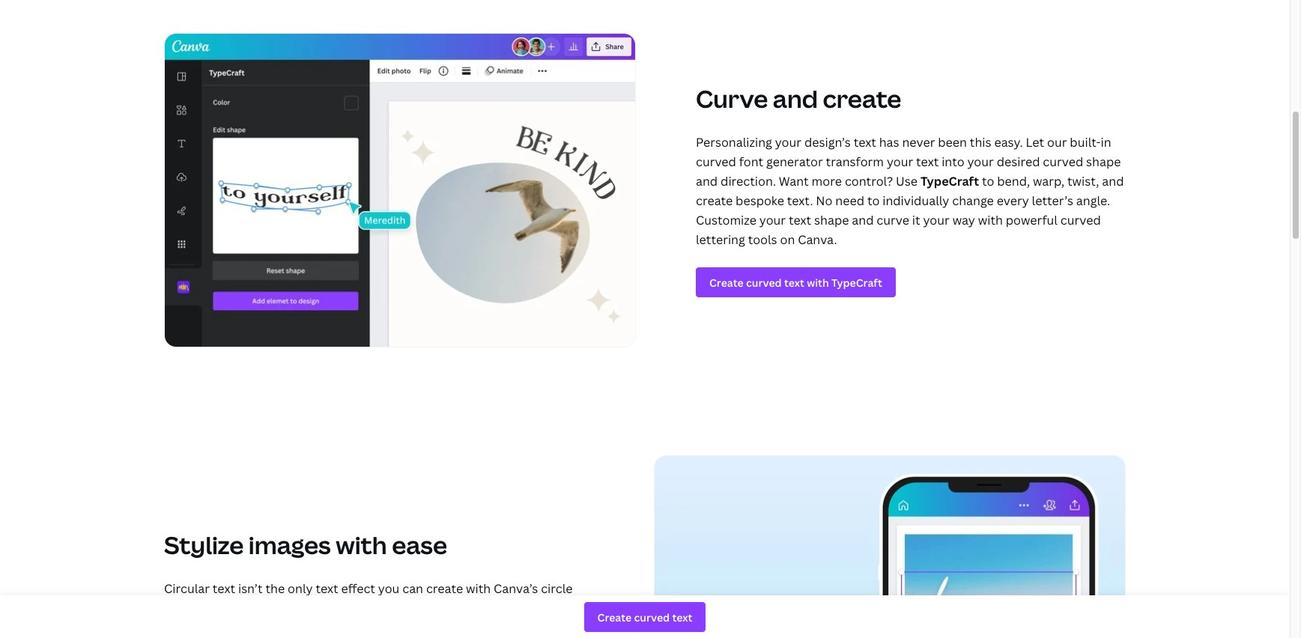 Task type: locate. For each thing, give the bounding box(es) containing it.
curved down effect
[[340, 600, 381, 617]]

0 vertical spatial in
[[1101, 134, 1112, 151]]

shape inside 'to bend, warp, twist, and create bespoke text. no need to individually change every letter's angle. customize your text shape and curve it your way with powerful curved lettering tools on canva.'
[[815, 212, 849, 229]]

built-
[[1070, 134, 1101, 151]]

individually
[[883, 193, 950, 209]]

in down combine
[[319, 620, 330, 636]]

1 horizontal spatial to
[[868, 193, 880, 209]]

the
[[266, 581, 285, 597]]

and inside the circular text isn't the only text effect you can create with canva's circle text generator. easily combine curved letters to form waves, swirls, and patterns. get more variety in your
[[551, 600, 573, 617]]

bespoke
[[736, 193, 784, 209]]

text down circular
[[164, 600, 187, 617]]

tools
[[748, 232, 778, 248]]

create up customize
[[696, 193, 733, 209]]

2 horizontal spatial to
[[982, 173, 995, 190]]

create up form
[[426, 581, 463, 597]]

create inside the circular text isn't the only text effect you can create with canva's circle text generator. easily combine curved letters to form waves, swirls, and patterns. get more variety in your
[[426, 581, 463, 597]]

let
[[1026, 134, 1045, 151]]

isn't
[[238, 581, 263, 597]]

twist,
[[1068, 173, 1100, 190]]

circular
[[164, 581, 210, 597]]

effect
[[341, 581, 375, 597]]

2 horizontal spatial create
[[823, 82, 902, 115]]

our
[[1048, 134, 1067, 151]]

and down circle
[[551, 600, 573, 617]]

with up waves,
[[466, 581, 491, 597]]

combine
[[287, 600, 338, 617]]

curved down angle.
[[1061, 212, 1101, 229]]

create up has
[[823, 82, 902, 115]]

your down combine
[[333, 620, 359, 636]]

curve
[[696, 82, 768, 115]]

1 horizontal spatial with
[[466, 581, 491, 597]]

to left form
[[425, 600, 437, 617]]

2 vertical spatial create
[[426, 581, 463, 597]]

circular text isn't the only text effect you can create with canva's circle text generator. easily combine curved letters to form waves, swirls, and patterns. get more variety in your
[[164, 581, 573, 636]]

curved down personalizing
[[696, 154, 737, 170]]

canva.
[[798, 232, 837, 248]]

1 horizontal spatial in
[[1101, 134, 1112, 151]]

in
[[1101, 134, 1112, 151], [319, 620, 330, 636]]

to up change
[[982, 173, 995, 190]]

text.
[[787, 193, 813, 209]]

with up effect
[[336, 529, 387, 561]]

into
[[942, 154, 965, 170]]

this
[[970, 134, 992, 151]]

1 horizontal spatial more
[[812, 173, 842, 190]]

text down text.
[[789, 212, 812, 229]]

0 horizontal spatial create
[[426, 581, 463, 597]]

never
[[903, 134, 936, 151]]

letters
[[384, 600, 422, 617]]

your
[[775, 134, 802, 151], [887, 154, 914, 170], [968, 154, 994, 170], [760, 212, 786, 229], [924, 212, 950, 229], [333, 620, 359, 636]]

with down change
[[978, 212, 1003, 229]]

can
[[403, 581, 423, 597]]

with
[[978, 212, 1003, 229], [336, 529, 387, 561], [466, 581, 491, 597]]

2 vertical spatial with
[[466, 581, 491, 597]]

shape
[[1087, 154, 1121, 170], [815, 212, 849, 229]]

0 vertical spatial more
[[812, 173, 842, 190]]

0 horizontal spatial more
[[243, 620, 273, 636]]

generator.
[[190, 600, 248, 617]]

0 horizontal spatial in
[[319, 620, 330, 636]]

swirls,
[[512, 600, 548, 617]]

use
[[896, 173, 918, 190]]

warp,
[[1033, 173, 1065, 190]]

0 vertical spatial shape
[[1087, 154, 1121, 170]]

and
[[773, 82, 818, 115], [696, 173, 718, 190], [1103, 173, 1124, 190], [852, 212, 874, 229], [551, 600, 573, 617]]

0 horizontal spatial with
[[336, 529, 387, 561]]

to down control?
[[868, 193, 880, 209]]

more
[[812, 173, 842, 190], [243, 620, 273, 636]]

bend,
[[998, 173, 1030, 190]]

with inside the circular text isn't the only text effect you can create with canva's circle text generator. easily combine curved letters to form waves, swirls, and patterns. get more variety in your
[[466, 581, 491, 597]]

your inside the circular text isn't the only text effect you can create with canva's circle text generator. easily combine curved letters to form waves, swirls, and patterns. get more variety in your
[[333, 620, 359, 636]]

1 vertical spatial more
[[243, 620, 273, 636]]

in right our
[[1101, 134, 1112, 151]]

you
[[378, 581, 400, 597]]

in inside personalizing your design's text has never been this easy. let our built-in curved font generator transform your text into your desired curved shape and direction. want more control? use
[[1101, 134, 1112, 151]]

shape down the no
[[815, 212, 849, 229]]

to bend, warp, twist, and create bespoke text. no need to individually change every letter's angle. customize your text shape and curve it your way with powerful curved lettering tools on canva.
[[696, 173, 1124, 248]]

1 vertical spatial shape
[[815, 212, 849, 229]]

stylize
[[164, 529, 244, 561]]

control?
[[845, 173, 893, 190]]

more up the no
[[812, 173, 842, 190]]

curved down our
[[1043, 154, 1084, 170]]

curved
[[696, 154, 737, 170], [1043, 154, 1084, 170], [1061, 212, 1101, 229], [340, 600, 381, 617]]

2 horizontal spatial with
[[978, 212, 1003, 229]]

more down easily
[[243, 620, 273, 636]]

1 horizontal spatial create
[[696, 193, 733, 209]]

create
[[823, 82, 902, 115], [696, 193, 733, 209], [426, 581, 463, 597]]

direction.
[[721, 173, 776, 190]]

0 horizontal spatial shape
[[815, 212, 849, 229]]

your right the it on the top
[[924, 212, 950, 229]]

to
[[982, 173, 995, 190], [868, 193, 880, 209], [425, 600, 437, 617]]

0 horizontal spatial to
[[425, 600, 437, 617]]

1 horizontal spatial shape
[[1087, 154, 1121, 170]]

your up generator
[[775, 134, 802, 151]]

1 vertical spatial with
[[336, 529, 387, 561]]

text
[[854, 134, 877, 151], [917, 154, 939, 170], [789, 212, 812, 229], [213, 581, 235, 597], [316, 581, 338, 597], [164, 600, 187, 617]]

and down "need"
[[852, 212, 874, 229]]

design's
[[805, 134, 851, 151]]

angle.
[[1077, 193, 1111, 209]]

to inside the circular text isn't the only text effect you can create with canva's circle text generator. easily combine curved letters to form waves, swirls, and patterns. get more variety in your
[[425, 600, 437, 617]]

and left direction.
[[696, 173, 718, 190]]

1 vertical spatial create
[[696, 193, 733, 209]]

shape down built-
[[1087, 154, 1121, 170]]

typecraft
[[921, 173, 979, 190]]

0 vertical spatial with
[[978, 212, 1003, 229]]

2 vertical spatial to
[[425, 600, 437, 617]]

every
[[997, 193, 1029, 209]]

1 vertical spatial in
[[319, 620, 330, 636]]



Task type: describe. For each thing, give the bounding box(es) containing it.
patterns.
[[164, 620, 217, 636]]

powerful
[[1006, 212, 1058, 229]]

only
[[288, 581, 313, 597]]

easy.
[[995, 134, 1023, 151]]

shape inside personalizing your design's text has never been this easy. let our built-in curved font generator transform your text into your desired curved shape and direction. want more control? use
[[1087, 154, 1121, 170]]

ease
[[392, 529, 447, 561]]

curve
[[877, 212, 910, 229]]

transform
[[826, 154, 884, 170]]

get
[[219, 620, 240, 636]]

way
[[953, 212, 976, 229]]

more inside the circular text isn't the only text effect you can create with canva's circle text generator. easily combine curved letters to form waves, swirls, and patterns. get more variety in your
[[243, 620, 273, 636]]

your down this
[[968, 154, 994, 170]]

and up angle.
[[1103, 173, 1124, 190]]

personalizing
[[696, 134, 773, 151]]

need
[[836, 193, 865, 209]]

add effects to your curved text image
[[654, 456, 1126, 638]]

easily
[[251, 600, 284, 617]]

stylize images with ease
[[164, 529, 447, 561]]

text inside 'to bend, warp, twist, and create bespoke text. no need to individually change every letter's angle. customize your text shape and curve it your way with powerful curved lettering tools on canva.'
[[789, 212, 812, 229]]

no
[[816, 193, 833, 209]]

your up tools
[[760, 212, 786, 229]]

it
[[913, 212, 921, 229]]

lettering
[[696, 232, 745, 248]]

0 vertical spatial to
[[982, 173, 995, 190]]

0 vertical spatial create
[[823, 82, 902, 115]]

font
[[739, 154, 764, 170]]

text up combine
[[316, 581, 338, 597]]

on
[[780, 232, 795, 248]]

edit the shape of your text and add element image
[[164, 33, 636, 348]]

customize
[[696, 212, 757, 229]]

waves,
[[471, 600, 509, 617]]

change
[[953, 193, 994, 209]]

and inside personalizing your design's text has never been this easy. let our built-in curved font generator transform your text into your desired curved shape and direction. want more control? use
[[696, 173, 718, 190]]

text up transform
[[854, 134, 877, 151]]

curved inside 'to bend, warp, twist, and create bespoke text. no need to individually change every letter's angle. customize your text shape and curve it your way with powerful curved lettering tools on canva.'
[[1061, 212, 1101, 229]]

with inside 'to bend, warp, twist, and create bespoke text. no need to individually change every letter's angle. customize your text shape and curve it your way with powerful curved lettering tools on canva.'
[[978, 212, 1003, 229]]

has
[[880, 134, 900, 151]]

text down the never
[[917, 154, 939, 170]]

your up use
[[887, 154, 914, 170]]

been
[[938, 134, 967, 151]]

more inside personalizing your design's text has never been this easy. let our built-in curved font generator transform your text into your desired curved shape and direction. want more control? use
[[812, 173, 842, 190]]

form
[[440, 600, 468, 617]]

personalizing your design's text has never been this easy. let our built-in curved font generator transform your text into your desired curved shape and direction. want more control? use
[[696, 134, 1121, 190]]

want
[[779, 173, 809, 190]]

generator
[[767, 154, 823, 170]]

text up generator.
[[213, 581, 235, 597]]

canva's
[[494, 581, 538, 597]]

curve and create
[[696, 82, 902, 115]]

and up the design's
[[773, 82, 818, 115]]

letter's
[[1032, 193, 1074, 209]]

images
[[249, 529, 331, 561]]

curved inside the circular text isn't the only text effect you can create with canva's circle text generator. easily combine curved letters to form waves, swirls, and patterns. get more variety in your
[[340, 600, 381, 617]]

1 vertical spatial to
[[868, 193, 880, 209]]

create inside 'to bend, warp, twist, and create bespoke text. no need to individually change every letter's angle. customize your text shape and curve it your way with powerful curved lettering tools on canva.'
[[696, 193, 733, 209]]

circle
[[541, 581, 573, 597]]

in inside the circular text isn't the only text effect you can create with canva's circle text generator. easily combine curved letters to form waves, swirls, and patterns. get more variety in your
[[319, 620, 330, 636]]

variety
[[276, 620, 317, 636]]

desired
[[997, 154, 1040, 170]]



Task type: vqa. For each thing, say whether or not it's contained in the screenshot.
top to
yes



